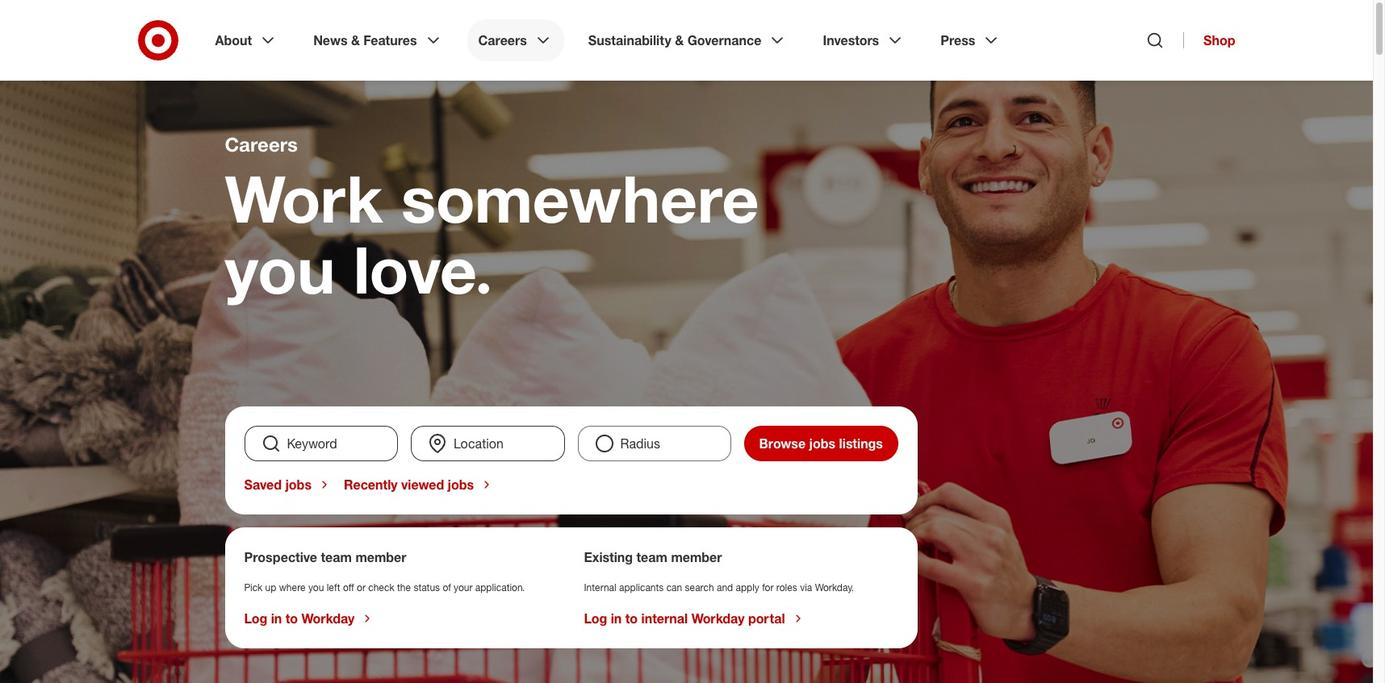 Task type: locate. For each thing, give the bounding box(es) containing it.
member
[[356, 550, 407, 566], [671, 550, 722, 566]]

member for prospective team member
[[356, 550, 407, 566]]

portal
[[749, 611, 785, 627]]

of
[[443, 582, 451, 594]]

0 horizontal spatial member
[[356, 550, 407, 566]]

you for work
[[225, 230, 336, 309]]

in for workday
[[271, 611, 282, 627]]

workday.
[[815, 582, 854, 594]]

0 horizontal spatial in
[[271, 611, 282, 627]]

careers for careers work somewhere you love.
[[225, 132, 298, 157]]

team up applicants
[[637, 550, 668, 566]]

1 member from the left
[[356, 550, 407, 566]]

check
[[368, 582, 395, 594]]

workday
[[302, 611, 355, 627], [692, 611, 745, 627]]

member up "search"
[[671, 550, 722, 566]]

1 horizontal spatial member
[[671, 550, 722, 566]]

member up check
[[356, 550, 407, 566]]

applicants
[[619, 582, 664, 594]]

log down pick
[[244, 611, 268, 627]]

somewhere
[[401, 159, 759, 238]]

prospective team member
[[244, 550, 407, 566]]

status
[[414, 582, 440, 594]]

investors link
[[812, 19, 917, 61]]

1 log from the left
[[244, 611, 268, 627]]

0 vertical spatial you
[[225, 230, 336, 309]]

&
[[351, 32, 360, 48], [675, 32, 684, 48]]

2 to from the left
[[626, 611, 638, 627]]

in
[[271, 611, 282, 627], [611, 611, 622, 627]]

1 in from the left
[[271, 611, 282, 627]]

2 horizontal spatial jobs
[[810, 436, 836, 452]]

1 horizontal spatial workday
[[692, 611, 745, 627]]

careers link
[[467, 19, 564, 61]]

jobs for browse
[[810, 436, 836, 452]]

jobs right viewed
[[448, 477, 474, 493]]

press link
[[930, 19, 1013, 61]]

1 horizontal spatial team
[[637, 550, 668, 566]]

careers
[[479, 32, 527, 48], [225, 132, 298, 157]]

1 horizontal spatial in
[[611, 611, 622, 627]]

log in to workday
[[244, 611, 355, 627]]

to for internal
[[626, 611, 638, 627]]

keyword
[[287, 436, 337, 452]]

saved jobs link
[[244, 477, 331, 493]]

& for news
[[351, 32, 360, 48]]

1 vertical spatial careers
[[225, 132, 298, 157]]

& left governance
[[675, 32, 684, 48]]

search
[[685, 582, 714, 594]]

you
[[225, 230, 336, 309], [308, 582, 324, 594]]

2 & from the left
[[675, 32, 684, 48]]

workday down "left"
[[302, 611, 355, 627]]

to for workday
[[286, 611, 298, 627]]

roles
[[777, 582, 798, 594]]

2 team from the left
[[637, 550, 668, 566]]

1 horizontal spatial careers
[[479, 32, 527, 48]]

off
[[343, 582, 354, 594]]

1 & from the left
[[351, 32, 360, 48]]

in down up at the left bottom of page
[[271, 611, 282, 627]]

0 horizontal spatial to
[[286, 611, 298, 627]]

love.
[[354, 230, 493, 309]]

via
[[800, 582, 813, 594]]

team up "left"
[[321, 550, 352, 566]]

2 in from the left
[[611, 611, 622, 627]]

0 horizontal spatial workday
[[302, 611, 355, 627]]

workday down internal applicants can search and apply for roles via workday.
[[692, 611, 745, 627]]

careers work somewhere you love.
[[225, 132, 759, 309]]

log for log in to internal workday portal
[[584, 611, 607, 627]]

you inside careers work somewhere you love.
[[225, 230, 336, 309]]

browse jobs listings button
[[745, 426, 898, 462]]

log down internal
[[584, 611, 607, 627]]

to down where
[[286, 611, 298, 627]]

jobs right saved
[[285, 477, 312, 493]]

team
[[321, 550, 352, 566], [637, 550, 668, 566]]

in down internal
[[611, 611, 622, 627]]

up
[[265, 582, 276, 594]]

to down applicants
[[626, 611, 638, 627]]

recently viewed jobs link
[[344, 477, 494, 493]]

log for log in to workday
[[244, 611, 268, 627]]

None search field
[[238, 426, 905, 462]]

1 horizontal spatial &
[[675, 32, 684, 48]]

1 to from the left
[[286, 611, 298, 627]]

the
[[397, 582, 411, 594]]

0 horizontal spatial careers
[[225, 132, 298, 157]]

2 workday from the left
[[692, 611, 745, 627]]

1 horizontal spatial to
[[626, 611, 638, 627]]

0 horizontal spatial team
[[321, 550, 352, 566]]

1 horizontal spatial log
[[584, 611, 607, 627]]

log
[[244, 611, 268, 627], [584, 611, 607, 627]]

log in to internal workday portal
[[584, 611, 785, 627]]

application.
[[475, 582, 525, 594]]

0 horizontal spatial log
[[244, 611, 268, 627]]

& inside "link"
[[351, 32, 360, 48]]

team for prospective
[[321, 550, 352, 566]]

jobs
[[810, 436, 836, 452], [285, 477, 312, 493], [448, 477, 474, 493]]

careers inside careers work somewhere you love.
[[225, 132, 298, 157]]

2 member from the left
[[671, 550, 722, 566]]

log in to internal workday portal link
[[584, 611, 805, 627]]

shop
[[1204, 32, 1236, 48]]

about link
[[204, 19, 289, 61]]

pick up where you left off or check the status of your application.
[[244, 582, 525, 594]]

sustainability & governance link
[[577, 19, 799, 61]]

jobs left 'listings'
[[810, 436, 836, 452]]

job search group
[[238, 426, 905, 462]]

jobs inside button
[[810, 436, 836, 452]]

to
[[286, 611, 298, 627], [626, 611, 638, 627]]

& right news
[[351, 32, 360, 48]]

1 team from the left
[[321, 550, 352, 566]]

2 log from the left
[[584, 611, 607, 627]]

location
[[454, 436, 504, 452]]

0 horizontal spatial jobs
[[285, 477, 312, 493]]

Keyword text field
[[244, 426, 398, 462]]

1 vertical spatial you
[[308, 582, 324, 594]]

0 horizontal spatial &
[[351, 32, 360, 48]]

0 vertical spatial careers
[[479, 32, 527, 48]]



Task type: describe. For each thing, give the bounding box(es) containing it.
member for existing team member
[[671, 550, 722, 566]]

pick
[[244, 582, 263, 594]]

news
[[313, 32, 348, 48]]

sustainability & governance
[[589, 32, 762, 48]]

internal
[[642, 611, 688, 627]]

work
[[225, 159, 383, 238]]

listings
[[840, 436, 883, 452]]

governance
[[688, 32, 762, 48]]

browse jobs listings
[[759, 436, 883, 452]]

prospective
[[244, 550, 317, 566]]

viewed
[[401, 477, 444, 493]]

recently viewed jobs
[[344, 477, 474, 493]]

browse
[[759, 436, 806, 452]]

1 workday from the left
[[302, 611, 355, 627]]

press
[[941, 32, 976, 48]]

recently
[[344, 477, 398, 493]]

jobs for saved
[[285, 477, 312, 493]]

your
[[454, 582, 473, 594]]

investors
[[823, 32, 880, 48]]

about
[[215, 32, 252, 48]]

careers for careers
[[479, 32, 527, 48]]

news & features link
[[302, 19, 454, 61]]

sustainability
[[589, 32, 672, 48]]

saved
[[244, 477, 282, 493]]

Location text field
[[411, 426, 565, 462]]

log in to workday link
[[244, 611, 374, 627]]

where
[[279, 582, 306, 594]]

existing team member
[[584, 550, 722, 566]]

in for internal
[[611, 611, 622, 627]]

existing
[[584, 550, 633, 566]]

apply
[[736, 582, 760, 594]]

or
[[357, 582, 366, 594]]

saved jobs
[[244, 477, 312, 493]]

news & features
[[313, 32, 417, 48]]

features
[[364, 32, 417, 48]]

1 horizontal spatial jobs
[[448, 477, 474, 493]]

internal applicants can search and apply for roles via workday.
[[584, 582, 854, 594]]

for
[[762, 582, 774, 594]]

radius
[[621, 436, 661, 452]]

none search field containing keyword
[[238, 426, 905, 462]]

internal
[[584, 582, 617, 594]]

shop link
[[1184, 32, 1236, 48]]

team for existing
[[637, 550, 668, 566]]

can
[[667, 582, 683, 594]]

& for sustainability
[[675, 32, 684, 48]]

you for up
[[308, 582, 324, 594]]

and
[[717, 582, 733, 594]]

left
[[327, 582, 340, 594]]



Task type: vqa. For each thing, say whether or not it's contained in the screenshot.
branded on the left of page
no



